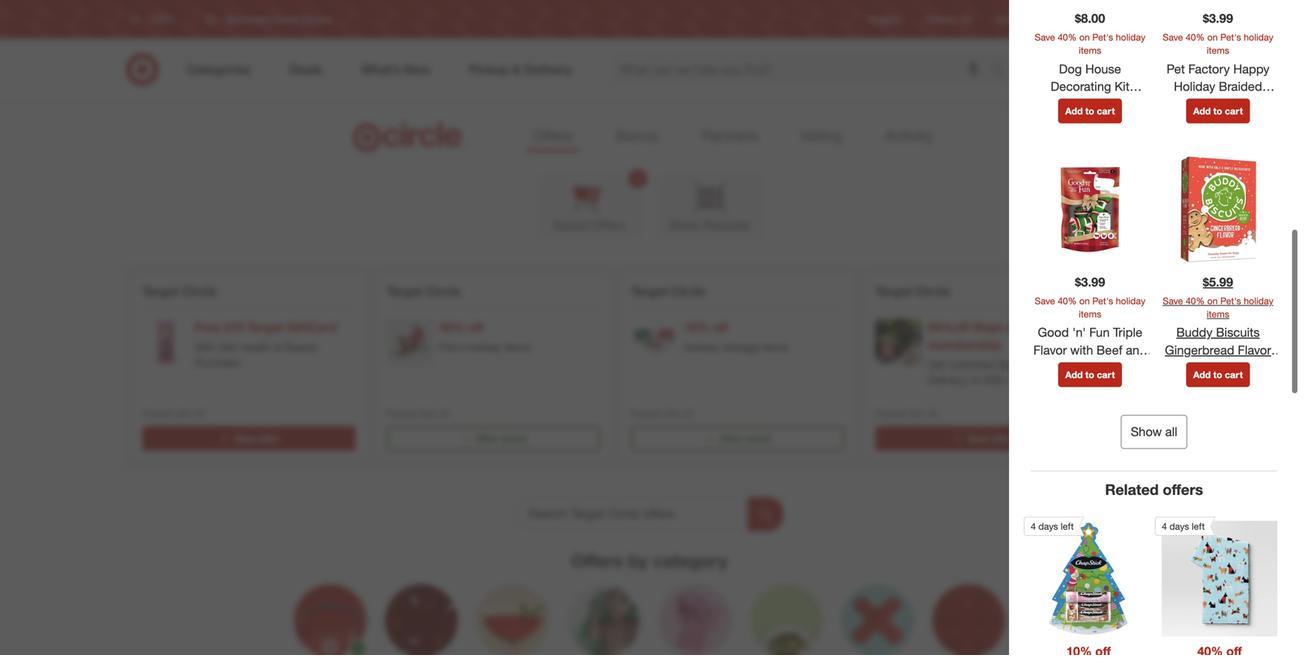 Task type: describe. For each thing, give the bounding box(es) containing it.
deal of the day with target circ
[[1120, 284, 1300, 299]]

buddy
[[1177, 325, 1213, 340]]

15% off holiday storage items image
[[631, 319, 678, 365]]

biscuits
[[1217, 325, 1261, 340]]

$40
[[220, 340, 237, 354]]

activity link
[[879, 122, 940, 152]]

target circle right redcard
[[1059, 13, 1110, 25]]

holiday inside '$5.99 save 40% on pet's holiday items buddy biscuits gingerbread flavor holiday dog treats - 16oz'
[[1245, 295, 1274, 307]]

1 horizontal spatial $3.99 save 40% on pet's holiday items
[[1163, 11, 1274, 56]]

registry
[[869, 13, 903, 25]]

circle for 50%off shipt annual membership
[[916, 284, 950, 299]]

show all link
[[1121, 415, 1188, 449]]

offer for membership
[[992, 433, 1013, 445]]

target right redcard
[[1059, 13, 1084, 25]]

day inside 50%off shipt annual membership get unlimited same day delivery on $35+ orders
[[1029, 358, 1048, 372]]

offer for giftcard
[[259, 433, 279, 445]]

on inside '$5.99 save 40% on pet's holiday items buddy biscuits gingerbread flavor holiday dog treats - 16oz'
[[1208, 295, 1219, 307]]

get
[[929, 358, 946, 372]]

circle for 15% off
[[672, 284, 706, 299]]

voting
[[801, 127, 842, 145]]

off for 40% off
[[469, 320, 484, 335]]

3 link
[[1142, 53, 1176, 87]]

activity
[[886, 127, 934, 145]]

16oz
[[1206, 378, 1232, 393]]

19
[[1173, 408, 1183, 419]]

by
[[628, 550, 648, 572]]

target up 50%off shipt annual membership get unlimited same day delivery on $35+ orders image in the right of the page
[[876, 284, 913, 299]]

saved for 40% off
[[501, 433, 527, 445]]

pet's inside "$8.00 save 40% on pet's holiday items"
[[1093, 31, 1114, 43]]

1 4 from the left
[[1031, 521, 1037, 532]]

holiday inside '$5.99 save 40% on pet's holiday items buddy biscuits gingerbread flavor holiday dog treats - 16oz'
[[1163, 360, 1204, 376]]

gingerbread
[[1166, 343, 1235, 358]]

search button
[[985, 53, 1022, 90]]

expires for 50%off shipt annual membership
[[876, 408, 907, 419]]

target circle for 50%off shipt annual membership
[[876, 284, 950, 299]]

2 4 days left from the left
[[1163, 521, 1206, 532]]

offer saved button for 40% off
[[387, 426, 600, 451]]

circle for free $10 target giftcard
[[182, 284, 217, 299]]

ad
[[960, 13, 972, 25]]

$5.99 save 40% on pet's holiday items buddy biscuits gingerbread flavor holiday dog treats - 16oz
[[1163, 275, 1275, 393]]

category
[[653, 550, 728, 572]]

flavor
[[1239, 343, 1272, 358]]

items inside 40% off pet's holiday items
[[504, 340, 531, 354]]

15% off holiday storage items
[[684, 320, 789, 354]]

offers for offers
[[533, 127, 573, 145]]

health
[[240, 340, 271, 354]]

partners link
[[696, 122, 764, 152]]

1 vertical spatial $3.99
[[1076, 275, 1106, 290]]

holiday inside "$8.00 save 40% on pet's holiday items"
[[1117, 31, 1146, 43]]

expires dec 24 for holiday
[[631, 408, 694, 419]]

membership
[[929, 338, 1002, 353]]

$8.00 save 40% on pet's holiday items
[[1035, 11, 1146, 56]]

bonus link
[[610, 122, 665, 152]]

weekly ad
[[928, 13, 972, 25]]

$35+
[[986, 373, 1010, 387]]

-
[[1270, 360, 1275, 376]]

target circle link
[[1059, 13, 1110, 26]]

1 vertical spatial $3.99 save 40% on pet's holiday items
[[1035, 275, 1146, 320]]

target left circ
[[1242, 284, 1279, 299]]

off for 15% off
[[713, 320, 729, 335]]

giftcard
[[288, 320, 337, 335]]

1 days from the left
[[1039, 521, 1059, 532]]

on inside "$8.00 save 40% on pet's holiday items"
[[1080, 31, 1091, 43]]

offers link
[[527, 122, 579, 152]]

dec for 50%off shipt annual membership
[[909, 408, 926, 419]]

free
[[195, 320, 221, 335]]

2 4 from the left
[[1163, 521, 1168, 532]]

related
[[1106, 481, 1159, 499]]

purchase
[[195, 356, 240, 369]]

expires dec 30
[[876, 408, 939, 419]]

of
[[1150, 284, 1162, 299]]

target up free $10 target giftcard  with $40 health & beauty purchase image in the left of the page
[[142, 284, 179, 299]]

expires dec 19
[[1120, 408, 1183, 419]]

expires for free $10 target giftcard
[[142, 408, 173, 419]]

offer for 40% off
[[476, 433, 498, 445]]

50%off
[[929, 320, 970, 335]]

saved offers button
[[535, 173, 644, 241]]

30% off brookstone electric blankets image
[[1120, 319, 1167, 365]]

all
[[1166, 424, 1178, 439]]

target circle for 40% off
[[387, 284, 461, 299]]

pet's inside '$5.99 save 40% on pet's holiday items buddy biscuits gingerbread flavor holiday dog treats - 16oz'
[[1221, 295, 1242, 307]]

5 expires from the left
[[1120, 408, 1151, 419]]

holiday inside '15% off holiday storage items'
[[684, 340, 720, 354]]

unlimited
[[949, 358, 995, 372]]

offers
[[1164, 481, 1204, 499]]

saved
[[554, 218, 588, 233]]

save offer button for giftcard
[[142, 426, 356, 451]]

save offer for membership
[[968, 433, 1013, 445]]

15%
[[684, 320, 710, 335]]

barcode
[[704, 218, 751, 233]]

free $10 target giftcard  with $40 health & beauty purchase image
[[142, 319, 189, 365]]

3
[[1165, 55, 1170, 64]]

deal
[[1120, 284, 1147, 299]]

redcard link
[[997, 13, 1034, 26]]

storage
[[723, 340, 760, 354]]



Task type: vqa. For each thing, say whether or not it's contained in the screenshot.
left
yes



Task type: locate. For each thing, give the bounding box(es) containing it.
saved for 15% off
[[745, 433, 771, 445]]

$3.99
[[1204, 11, 1234, 26], [1076, 275, 1106, 290]]

offer saved button
[[387, 426, 600, 451], [631, 426, 845, 451]]

4 days left
[[1031, 521, 1075, 532], [1163, 521, 1206, 532]]

on inside 50%off shipt annual membership get unlimited same day delivery on $35+ orders
[[971, 373, 983, 387]]

2 save offer button from the left
[[876, 426, 1089, 451]]

shipt
[[973, 320, 1004, 335]]

2 expires from the left
[[387, 408, 418, 419]]

1 horizontal spatial $3.99
[[1204, 11, 1234, 26]]

3 expires dec 24 from the left
[[631, 408, 694, 419]]

holiday inside 40% off pet's holiday items
[[467, 340, 501, 354]]

$10
[[224, 320, 244, 335]]

dog
[[1208, 360, 1231, 376]]

2 horizontal spatial expires dec 24
[[631, 408, 694, 419]]

What can we help you find? suggestions appear below search field
[[611, 53, 996, 87]]

1 horizontal spatial left
[[1193, 521, 1206, 532]]

expires left 30
[[876, 408, 907, 419]]

3 dec from the left
[[665, 408, 681, 419]]

expires dec 24
[[142, 408, 205, 419], [387, 408, 450, 419], [631, 408, 694, 419]]

annual
[[1007, 320, 1047, 335]]

2 off from the left
[[713, 320, 729, 335]]

5 dec from the left
[[1154, 408, 1171, 419]]

target circle up free
[[142, 284, 217, 299]]

show for show all
[[1131, 424, 1163, 439]]

2 dec from the left
[[420, 408, 437, 419]]

weekly ad link
[[928, 13, 972, 26]]

0 vertical spatial $3.99 save 40% on pet's holiday items
[[1163, 11, 1274, 56]]

0 horizontal spatial offer
[[476, 433, 498, 445]]

$8.00
[[1076, 11, 1106, 26]]

1 horizontal spatial day
[[1188, 284, 1211, 299]]

show inside show barcode button
[[669, 218, 701, 233]]

show barcode button
[[656, 173, 764, 241]]

0 horizontal spatial 24
[[195, 408, 205, 419]]

target circle logo image
[[351, 121, 468, 153]]

target circle
[[1059, 13, 1110, 25], [142, 284, 217, 299], [387, 284, 461, 299], [631, 284, 706, 299], [876, 284, 950, 299]]

saved offers
[[554, 218, 625, 233]]

0 horizontal spatial $3.99
[[1076, 275, 1106, 290]]

0 horizontal spatial save offer button
[[142, 426, 356, 451]]

with
[[195, 340, 217, 354]]

1 horizontal spatial offer
[[992, 433, 1013, 445]]

1 horizontal spatial 24
[[440, 408, 450, 419]]

the
[[1166, 284, 1184, 299]]

24
[[195, 408, 205, 419], [440, 408, 450, 419], [684, 408, 694, 419]]

1 vertical spatial offers
[[592, 218, 625, 233]]

save
[[1035, 31, 1056, 43], [1163, 31, 1184, 43], [1035, 295, 1056, 307], [1163, 295, 1184, 307], [235, 433, 256, 445], [968, 433, 990, 445]]

40% off pet's holiday items image
[[387, 319, 433, 365]]

dec for 15% off
[[665, 408, 681, 419]]

related offers dialog
[[1010, 0, 1300, 655]]

1 saved from the left
[[501, 433, 527, 445]]

items
[[1079, 45, 1102, 56], [1208, 45, 1230, 56], [1079, 308, 1102, 320], [1208, 308, 1230, 320], [504, 340, 531, 354], [763, 340, 789, 354]]

save offer button for membership
[[876, 426, 1089, 451]]

show barcode
[[669, 218, 751, 233]]

redcard
[[997, 13, 1034, 25]]

add to cart button
[[1059, 99, 1123, 123], [1187, 99, 1251, 123], [1059, 362, 1123, 387], [1187, 362, 1251, 387]]

1 horizontal spatial 4
[[1163, 521, 1168, 532]]

offer saved button for 15% off
[[631, 426, 845, 451]]

1 save offer button from the left
[[142, 426, 356, 451]]

off right 40% off pet's holiday items image
[[469, 320, 484, 335]]

target circle up 40% off pet's holiday items image
[[387, 284, 461, 299]]

1 expires from the left
[[142, 408, 173, 419]]

orders
[[1013, 373, 1044, 387]]

dec left 30
[[909, 408, 926, 419]]

expires dec 24 for target
[[142, 408, 205, 419]]

1 horizontal spatial offer saved
[[721, 433, 771, 445]]

show all
[[1131, 424, 1178, 439]]

0 horizontal spatial off
[[469, 320, 484, 335]]

30
[[929, 408, 939, 419]]

24 for holiday
[[684, 408, 694, 419]]

1 offer saved from the left
[[476, 433, 527, 445]]

free $10 target giftcard with $40 health & beauty purchase
[[195, 320, 337, 369]]

1 horizontal spatial save offer
[[968, 433, 1013, 445]]

1 offer from the left
[[259, 433, 279, 445]]

expires down the 15% off holiday storage items image
[[631, 408, 662, 419]]

None text field
[[516, 498, 748, 532]]

1 horizontal spatial offer saved button
[[631, 426, 845, 451]]

1 horizontal spatial show
[[1131, 424, 1163, 439]]

$3.99 save 40% on pet's holiday items
[[1163, 11, 1274, 56], [1035, 275, 1146, 320]]

save inside '$5.99 save 40% on pet's holiday items buddy biscuits gingerbread flavor holiday dog treats - 16oz'
[[1163, 295, 1184, 307]]

40% inside 40% off pet's holiday items
[[439, 320, 465, 335]]

bonus
[[617, 127, 659, 145]]

with
[[1214, 284, 1239, 299]]

target up health
[[247, 320, 284, 335]]

2 24 from the left
[[440, 408, 450, 419]]

off inside '15% off holiday storage items'
[[713, 320, 729, 335]]

4
[[1031, 521, 1037, 532], [1163, 521, 1168, 532]]

off right '15%'
[[713, 320, 729, 335]]

50%off shipt annual membership get unlimited same day delivery on $35+ orders image
[[876, 319, 922, 365]]

off
[[469, 320, 484, 335], [713, 320, 729, 335]]

holiday
[[1117, 31, 1146, 43], [1245, 31, 1274, 43], [1117, 295, 1146, 307], [1245, 295, 1274, 307], [467, 340, 501, 354]]

1 horizontal spatial save offer button
[[876, 426, 1089, 451]]

show for show barcode
[[669, 218, 701, 233]]

2 days from the left
[[1170, 521, 1190, 532]]

24 for pet's
[[440, 408, 450, 419]]

dec down 40% off pet's holiday items image
[[420, 408, 437, 419]]

target circle for 15% off
[[631, 284, 706, 299]]

offers for offers by category
[[572, 550, 623, 572]]

1 vertical spatial holiday
[[1163, 360, 1204, 376]]

2 offer from the left
[[721, 433, 743, 445]]

1 expires dec 24 from the left
[[142, 408, 205, 419]]

0 horizontal spatial 4
[[1031, 521, 1037, 532]]

circle
[[1087, 13, 1110, 25], [182, 284, 217, 299], [427, 284, 461, 299], [672, 284, 706, 299], [916, 284, 950, 299]]

0 horizontal spatial show
[[669, 218, 701, 233]]

expires dec 24 for pet's
[[387, 408, 450, 419]]

0 horizontal spatial 4 days left
[[1031, 521, 1075, 532]]

add
[[1066, 105, 1084, 117], [1194, 105, 1212, 117], [1066, 369, 1084, 381], [1194, 369, 1212, 381]]

4 dec from the left
[[909, 408, 926, 419]]

target
[[1059, 13, 1084, 25], [142, 284, 179, 299], [387, 284, 424, 299], [631, 284, 668, 299], [876, 284, 913, 299], [1242, 284, 1279, 299], [247, 320, 284, 335]]

0 horizontal spatial save offer
[[235, 433, 279, 445]]

1 horizontal spatial days
[[1170, 521, 1190, 532]]

0 horizontal spatial saved
[[501, 433, 527, 445]]

target circle up 50%off
[[876, 284, 950, 299]]

40% off pet's holiday items
[[439, 320, 531, 354]]

offer for 15% off
[[721, 433, 743, 445]]

expires
[[142, 408, 173, 419], [387, 408, 418, 419], [631, 408, 662, 419], [876, 408, 907, 419], [1120, 408, 1151, 419]]

same
[[998, 358, 1026, 372]]

24 for target
[[195, 408, 205, 419]]

save offer
[[235, 433, 279, 445], [968, 433, 1013, 445]]

expires dec 24 down the 15% off holiday storage items image
[[631, 408, 694, 419]]

0 vertical spatial offers
[[533, 127, 573, 145]]

search
[[985, 64, 1022, 79]]

1 vertical spatial show
[[1131, 424, 1163, 439]]

registry link
[[869, 13, 903, 26]]

offer saved for 40% off
[[476, 433, 527, 445]]

1 vertical spatial day
[[1029, 358, 1048, 372]]

2 saved from the left
[[745, 433, 771, 445]]

target circle for free $10 target giftcard
[[142, 284, 217, 299]]

2 offer saved from the left
[[721, 433, 771, 445]]

items inside "$8.00 save 40% on pet's holiday items"
[[1079, 45, 1102, 56]]

0 horizontal spatial offer
[[259, 433, 279, 445]]

expires for 40% off
[[387, 408, 418, 419]]

2 offer from the left
[[992, 433, 1013, 445]]

save offer for giftcard
[[235, 433, 279, 445]]

expires up show all
[[1120, 408, 1151, 419]]

items inside '15% off holiday storage items'
[[763, 340, 789, 354]]

day right the the
[[1188, 284, 1211, 299]]

1 offer from the left
[[476, 433, 498, 445]]

1 horizontal spatial holiday
[[1163, 360, 1204, 376]]

days
[[1039, 521, 1059, 532], [1170, 521, 1190, 532]]

show left barcode
[[669, 218, 701, 233]]

2 expires dec 24 from the left
[[387, 408, 450, 419]]

1 24 from the left
[[195, 408, 205, 419]]

50%off shipt annual membership get unlimited same day delivery on $35+ orders
[[929, 320, 1048, 387]]

0 horizontal spatial holiday
[[684, 340, 720, 354]]

dec down the 15% off holiday storage items image
[[665, 408, 681, 419]]

2 vertical spatial offers
[[572, 550, 623, 572]]

40% inside '$5.99 save 40% on pet's holiday items buddy biscuits gingerbread flavor holiday dog treats - 16oz'
[[1186, 295, 1206, 307]]

0 horizontal spatial offer saved
[[476, 433, 527, 445]]

show inside show all link
[[1131, 424, 1163, 439]]

expires dec 24 down 40% off pet's holiday items image
[[387, 408, 450, 419]]

pet's inside 40% off pet's holiday items
[[439, 340, 464, 354]]

day up orders
[[1029, 358, 1048, 372]]

show down expires dec 19
[[1131, 424, 1163, 439]]

on
[[1080, 31, 1091, 43], [1208, 31, 1219, 43], [1080, 295, 1091, 307], [1208, 295, 1219, 307], [971, 373, 983, 387]]

0 horizontal spatial day
[[1029, 358, 1048, 372]]

0 horizontal spatial left
[[1061, 521, 1075, 532]]

dec for 40% off
[[420, 408, 437, 419]]

2 save offer from the left
[[968, 433, 1013, 445]]

dec left 19 at right
[[1154, 408, 1171, 419]]

40% inside "$8.00 save 40% on pet's holiday items"
[[1058, 31, 1078, 43]]

0 vertical spatial $3.99
[[1204, 11, 1234, 26]]

target up 40% off pet's holiday items image
[[387, 284, 424, 299]]

holiday down gingerbread at the bottom right
[[1163, 360, 1204, 376]]

show
[[669, 218, 701, 233], [1131, 424, 1163, 439]]

save offer button
[[142, 426, 356, 451], [876, 426, 1089, 451]]

to
[[1086, 105, 1095, 117], [1214, 105, 1223, 117], [1086, 369, 1095, 381], [1214, 369, 1223, 381]]

voting link
[[795, 122, 849, 152]]

0 horizontal spatial days
[[1039, 521, 1059, 532]]

off inside 40% off pet's holiday items
[[469, 320, 484, 335]]

target inside 'free $10 target giftcard with $40 health & beauty purchase'
[[247, 320, 284, 335]]

pet's
[[1093, 31, 1114, 43], [1221, 31, 1242, 43], [1093, 295, 1114, 307], [1221, 295, 1242, 307], [439, 340, 464, 354]]

expires down free $10 target giftcard  with $40 health & beauty purchase image in the left of the page
[[142, 408, 173, 419]]

items inside '$5.99 save 40% on pet's holiday items buddy biscuits gingerbread flavor holiday dog treats - 16oz'
[[1208, 308, 1230, 320]]

0 horizontal spatial expires dec 24
[[142, 408, 205, 419]]

dec
[[176, 408, 192, 419], [420, 408, 437, 419], [665, 408, 681, 419], [909, 408, 926, 419], [1154, 408, 1171, 419]]

$5.99
[[1204, 275, 1234, 290]]

beauty
[[284, 340, 318, 354]]

expires for 15% off
[[631, 408, 662, 419]]

partners
[[702, 127, 758, 145]]

1 horizontal spatial saved
[[745, 433, 771, 445]]

saved
[[501, 433, 527, 445], [745, 433, 771, 445]]

expires dec 24 down purchase
[[142, 408, 205, 419]]

related offers
[[1106, 481, 1204, 499]]

weekly
[[928, 13, 958, 25]]

2 left from the left
[[1193, 521, 1206, 532]]

0 vertical spatial holiday
[[684, 340, 720, 354]]

circle for 40% off
[[427, 284, 461, 299]]

1 horizontal spatial offer
[[721, 433, 743, 445]]

offers by category
[[572, 550, 728, 572]]

add to cart
[[1066, 105, 1116, 117], [1194, 105, 1244, 117], [1066, 369, 1116, 381], [1194, 369, 1244, 381]]

offer saved for 15% off
[[721, 433, 771, 445]]

target up the 15% off holiday storage items image
[[631, 284, 668, 299]]

delivery
[[929, 373, 967, 387]]

1 save offer from the left
[[235, 433, 279, 445]]

treats
[[1234, 360, 1267, 376]]

1 horizontal spatial 4 days left
[[1163, 521, 1206, 532]]

2 offer saved button from the left
[[631, 426, 845, 451]]

dec for free $10 target giftcard
[[176, 408, 192, 419]]

offer saved
[[476, 433, 527, 445], [721, 433, 771, 445]]

target circle up '15%'
[[631, 284, 706, 299]]

0 horizontal spatial offer saved button
[[387, 426, 600, 451]]

1 4 days left from the left
[[1031, 521, 1075, 532]]

1 offer saved button from the left
[[387, 426, 600, 451]]

0 vertical spatial show
[[669, 218, 701, 233]]

4 expires from the left
[[876, 408, 907, 419]]

offer
[[259, 433, 279, 445], [992, 433, 1013, 445]]

offers inside "button"
[[592, 218, 625, 233]]

0 vertical spatial day
[[1188, 284, 1211, 299]]

&
[[274, 340, 281, 354]]

1 horizontal spatial off
[[713, 320, 729, 335]]

expires down 40% off pet's holiday items image
[[387, 408, 418, 419]]

2 horizontal spatial 24
[[684, 408, 694, 419]]

1 horizontal spatial expires dec 24
[[387, 408, 450, 419]]

offers
[[533, 127, 573, 145], [592, 218, 625, 233], [572, 550, 623, 572]]

1 off from the left
[[469, 320, 484, 335]]

dec down free $10 target giftcard  with $40 health & beauty purchase image in the left of the page
[[176, 408, 192, 419]]

40%
[[1058, 31, 1078, 43], [1186, 31, 1206, 43], [1058, 295, 1078, 307], [1186, 295, 1206, 307], [439, 320, 465, 335]]

holiday down '15%'
[[684, 340, 720, 354]]

3 expires from the left
[[631, 408, 662, 419]]

0 horizontal spatial $3.99 save 40% on pet's holiday items
[[1035, 275, 1146, 320]]

3 24 from the left
[[684, 408, 694, 419]]

1 dec from the left
[[176, 408, 192, 419]]

1 left from the left
[[1061, 521, 1075, 532]]

save inside "$8.00 save 40% on pet's holiday items"
[[1035, 31, 1056, 43]]

circ
[[1283, 284, 1300, 299]]



